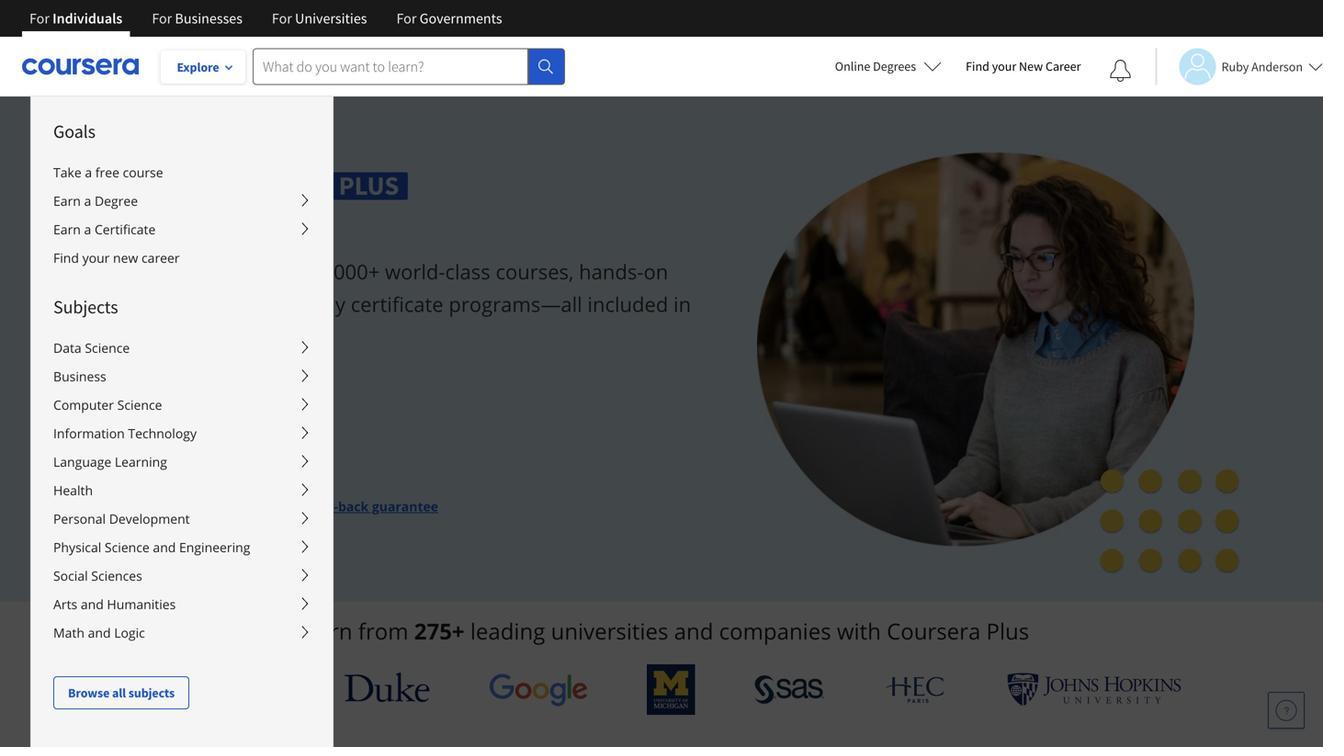 Task type: describe. For each thing, give the bounding box(es) containing it.
leading
[[470, 616, 545, 646]]

start
[[158, 454, 190, 473]]

0 vertical spatial with
[[212, 498, 241, 515]]

earn a degree
[[53, 192, 138, 210]]

sas image
[[755, 675, 825, 705]]

your for new
[[992, 58, 1017, 74]]

free
[[95, 164, 119, 181]]

health
[[53, 482, 93, 499]]

engineering
[[179, 539, 250, 556]]

companies
[[719, 616, 832, 646]]

browse all subjects
[[68, 685, 175, 701]]

certificate
[[351, 290, 444, 318]]

learn
[[294, 616, 353, 646]]

language learning button
[[31, 448, 333, 476]]

math and logic button
[[31, 619, 333, 647]]

take a free course
[[53, 164, 163, 181]]

start 7-day free trial button
[[129, 441, 321, 486]]

a for free
[[85, 164, 92, 181]]

explore menu element
[[31, 97, 333, 710]]

learn from 275+ leading universities and companies with coursera plus
[[294, 616, 1030, 646]]

new
[[1019, 58, 1043, 74]]

start 7-day free trial
[[158, 454, 292, 473]]

earn for earn a degree
[[53, 192, 81, 210]]

data science button
[[31, 334, 333, 362]]

google image
[[489, 673, 588, 707]]

business
[[53, 368, 106, 385]]

1 horizontal spatial with
[[837, 616, 881, 646]]

johns hopkins university image
[[1007, 673, 1182, 707]]

social sciences
[[53, 567, 142, 585]]

find your new career
[[53, 249, 180, 267]]

access
[[226, 258, 287, 286]]

online degrees button
[[821, 46, 957, 86]]

explore button
[[161, 51, 245, 84]]

programs—all
[[449, 290, 583, 318]]

$59
[[129, 412, 151, 429]]

personal development button
[[31, 505, 333, 533]]

your for new
[[82, 249, 110, 267]]

learning
[[115, 453, 167, 471]]

physical science and engineering button
[[31, 533, 333, 562]]

find for find your new career
[[53, 249, 79, 267]]

goals
[[53, 120, 96, 143]]

certificate
[[95, 221, 156, 238]]

1 horizontal spatial day
[[264, 498, 287, 515]]

hec paris image
[[884, 671, 948, 709]]

help center image
[[1276, 700, 1298, 722]]

online degrees
[[835, 58, 917, 74]]

back
[[338, 498, 369, 515]]

and inside physical science and engineering dropdown button
[[153, 539, 176, 556]]

for for businesses
[[152, 9, 172, 28]]

computer science
[[53, 396, 162, 414]]

subjects
[[53, 296, 118, 318]]

computer
[[53, 396, 114, 414]]

find your new career link
[[31, 244, 333, 272]]

for governments
[[397, 9, 502, 28]]

find your new career
[[966, 58, 1081, 74]]

degree
[[95, 192, 138, 210]]

job-
[[256, 290, 292, 318]]

hands-
[[579, 258, 644, 286]]

plus
[[987, 616, 1030, 646]]

earn a certificate
[[53, 221, 156, 238]]

for for individuals
[[29, 9, 50, 28]]

or
[[129, 498, 143, 515]]

governments
[[420, 9, 502, 28]]

What do you want to learn? text field
[[253, 48, 529, 85]]

physical
[[53, 539, 101, 556]]

arts and humanities
[[53, 596, 176, 613]]

find for find your new career
[[966, 58, 990, 74]]

class
[[445, 258, 491, 286]]

all
[[112, 685, 126, 701]]

logic
[[114, 624, 145, 642]]

subscription
[[177, 323, 293, 350]]

browse all subjects button
[[53, 677, 189, 710]]

show notifications image
[[1110, 60, 1132, 82]]

world-
[[385, 258, 445, 286]]

and inside math and logic "dropdown button"
[[88, 624, 111, 642]]

from
[[358, 616, 409, 646]]

technology
[[128, 425, 197, 442]]

browse
[[68, 685, 110, 701]]



Task type: locate. For each thing, give the bounding box(es) containing it.
science for data
[[85, 339, 130, 357]]

data science
[[53, 339, 130, 357]]

1 earn from the top
[[53, 192, 81, 210]]

a for degree
[[84, 192, 91, 210]]

0 vertical spatial a
[[85, 164, 92, 181]]

earn
[[53, 192, 81, 210], [53, 221, 81, 238]]

and left logic
[[88, 624, 111, 642]]

0 vertical spatial your
[[992, 58, 1017, 74]]

trial
[[263, 454, 292, 473]]

a left the 'free'
[[85, 164, 92, 181]]

for for universities
[[272, 9, 292, 28]]

0 horizontal spatial your
[[82, 249, 110, 267]]

1 vertical spatial earn
[[53, 221, 81, 238]]

find your new career link
[[957, 55, 1091, 78]]

subjects
[[128, 685, 175, 701]]

universities
[[551, 616, 669, 646]]

your inside unlimited access to 7,000+ world-class courses, hands-on projects, and job-ready certificate programs—all included in your subscription
[[129, 323, 172, 350]]

personal development
[[53, 510, 190, 528]]

earn down "take"
[[53, 192, 81, 210]]

coursera
[[887, 616, 981, 646]]

information technology button
[[31, 419, 333, 448]]

duke university image
[[344, 673, 430, 702]]

find inside explore menu 'element'
[[53, 249, 79, 267]]

group containing goals
[[30, 96, 1196, 747]]

math
[[53, 624, 85, 642]]

and up university of michigan image on the bottom
[[674, 616, 714, 646]]

2 vertical spatial your
[[129, 323, 172, 350]]

$59 /month, cancel anytime
[[129, 412, 304, 429]]

0 vertical spatial day
[[205, 454, 229, 473]]

arts
[[53, 596, 77, 613]]

2 for from the left
[[152, 9, 172, 28]]

science inside data science popup button
[[85, 339, 130, 357]]

information technology
[[53, 425, 197, 442]]

0 horizontal spatial find
[[53, 249, 79, 267]]

None search field
[[253, 48, 565, 85]]

in
[[674, 290, 691, 318]]

physical science and engineering
[[53, 539, 250, 556]]

group
[[30, 96, 1196, 747]]

science up the business
[[85, 339, 130, 357]]

day
[[205, 454, 229, 473], [264, 498, 287, 515]]

2 vertical spatial science
[[105, 539, 150, 556]]

0 vertical spatial science
[[85, 339, 130, 357]]

science for computer
[[117, 396, 162, 414]]

social sciences button
[[31, 562, 333, 590]]

computer science button
[[31, 391, 333, 419]]

2 earn from the top
[[53, 221, 81, 238]]

explore
[[177, 59, 219, 75]]

0 horizontal spatial day
[[205, 454, 229, 473]]

social
[[53, 567, 88, 585]]

your inside explore menu 'element'
[[82, 249, 110, 267]]

anderson
[[1252, 58, 1303, 75]]

science inside computer science popup button
[[117, 396, 162, 414]]

included
[[588, 290, 669, 318]]

and
[[215, 290, 251, 318], [153, 539, 176, 556], [81, 596, 104, 613], [674, 616, 714, 646], [88, 624, 111, 642]]

science
[[85, 339, 130, 357], [117, 396, 162, 414], [105, 539, 150, 556]]

with left 14-
[[212, 498, 241, 515]]

14-
[[245, 498, 264, 515]]

find down earn a certificate
[[53, 249, 79, 267]]

275+
[[414, 616, 465, 646]]

sciences
[[91, 567, 142, 585]]

find left new
[[966, 58, 990, 74]]

coursera image
[[22, 52, 139, 81]]

to
[[292, 258, 312, 286]]

businesses
[[175, 9, 243, 28]]

2 horizontal spatial your
[[992, 58, 1017, 74]]

2 vertical spatial a
[[84, 221, 91, 238]]

free
[[232, 454, 260, 473]]

a for certificate
[[84, 221, 91, 238]]

for businesses
[[152, 9, 243, 28]]

projects,
[[129, 290, 209, 318]]

course
[[123, 164, 163, 181]]

earn a degree button
[[31, 187, 333, 215]]

earn for earn a certificate
[[53, 221, 81, 238]]

university of illinois at urbana-champaign image
[[142, 675, 285, 705]]

for up what do you want to learn? text field
[[397, 9, 417, 28]]

3 for from the left
[[272, 9, 292, 28]]

degrees
[[873, 58, 917, 74]]

unlimited access to 7,000+ world-class courses, hands-on projects, and job-ready certificate programs—all included in your subscription
[[129, 258, 691, 350]]

ruby anderson button
[[1156, 48, 1324, 85]]

1 horizontal spatial your
[[129, 323, 172, 350]]

and inside arts and humanities popup button
[[81, 596, 104, 613]]

business button
[[31, 362, 333, 391]]

for for governments
[[397, 9, 417, 28]]

development
[[109, 510, 190, 528]]

/month,
[[151, 412, 203, 429]]

science inside physical science and engineering dropdown button
[[105, 539, 150, 556]]

7,000+
[[317, 258, 380, 286]]

career
[[142, 249, 180, 267]]

and right arts
[[81, 596, 104, 613]]

information
[[53, 425, 125, 442]]

1 for from the left
[[29, 9, 50, 28]]

and down development
[[153, 539, 176, 556]]

data
[[53, 339, 82, 357]]

language learning
[[53, 453, 167, 471]]

banner navigation
[[15, 0, 517, 37]]

humanities
[[107, 596, 176, 613]]

money-
[[290, 498, 338, 515]]

on
[[644, 258, 668, 286]]

1 vertical spatial with
[[837, 616, 881, 646]]

online
[[835, 58, 871, 74]]

math and logic
[[53, 624, 145, 642]]

language
[[53, 453, 111, 471]]

and inside unlimited access to 7,000+ world-class courses, hands-on projects, and job-ready certificate programs—all included in your subscription
[[215, 290, 251, 318]]

0 vertical spatial earn
[[53, 192, 81, 210]]

anytime
[[251, 412, 304, 429]]

arts and humanities button
[[31, 590, 333, 619]]

or $399 /year with 14-day money-back guarantee
[[129, 498, 439, 515]]

a left degree
[[84, 192, 91, 210]]

a down earn a degree
[[84, 221, 91, 238]]

1 horizontal spatial find
[[966, 58, 990, 74]]

ruby anderson
[[1222, 58, 1303, 75]]

for
[[29, 9, 50, 28], [152, 9, 172, 28], [272, 9, 292, 28], [397, 9, 417, 28]]

1 vertical spatial a
[[84, 192, 91, 210]]

day inside 'button'
[[205, 454, 229, 473]]

for left businesses
[[152, 9, 172, 28]]

day left money-
[[264, 498, 287, 515]]

1 vertical spatial find
[[53, 249, 79, 267]]

science down personal development
[[105, 539, 150, 556]]

take
[[53, 164, 82, 181]]

for left the individuals
[[29, 9, 50, 28]]

guarantee
[[372, 498, 439, 515]]

menu item
[[332, 96, 1196, 747]]

4 for from the left
[[397, 9, 417, 28]]

science up information technology
[[117, 396, 162, 414]]

/year
[[175, 498, 209, 515]]

coursera plus image
[[129, 173, 409, 200]]

0 vertical spatial find
[[966, 58, 990, 74]]

for universities
[[272, 9, 367, 28]]

for individuals
[[29, 9, 123, 28]]

1 vertical spatial your
[[82, 249, 110, 267]]

individuals
[[52, 9, 123, 28]]

day left free
[[205, 454, 229, 473]]

university of michigan image
[[647, 665, 696, 715]]

and up subscription at the left of the page
[[215, 290, 251, 318]]

for left universities
[[272, 9, 292, 28]]

0 horizontal spatial with
[[212, 498, 241, 515]]

1 vertical spatial day
[[264, 498, 287, 515]]

universities
[[295, 9, 367, 28]]

unlimited
[[129, 258, 221, 286]]

with left coursera
[[837, 616, 881, 646]]

earn down earn a degree
[[53, 221, 81, 238]]

1 vertical spatial science
[[117, 396, 162, 414]]

health button
[[31, 476, 333, 505]]

science for physical
[[105, 539, 150, 556]]



Task type: vqa. For each thing, say whether or not it's contained in the screenshot.
See All 5 Star Reviews button
no



